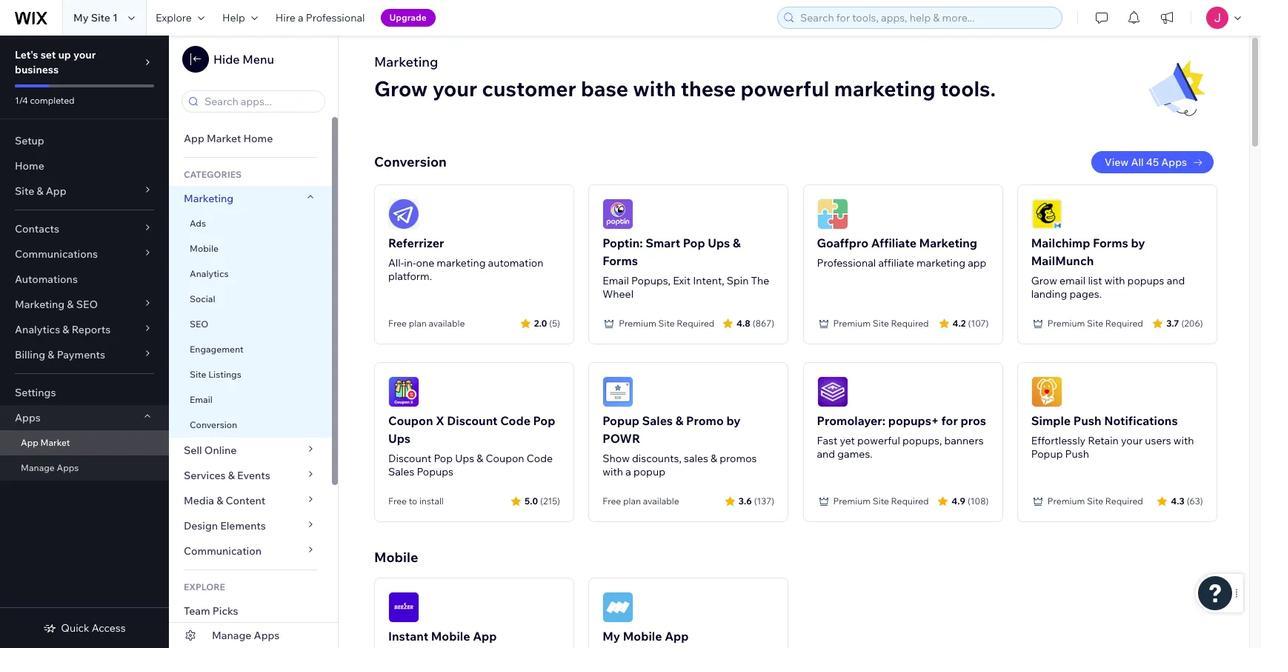 Task type: describe. For each thing, give the bounding box(es) containing it.
required for your
[[1106, 496, 1144, 507]]

mobile down my mobile app logo on the bottom of the page
[[623, 629, 662, 644]]

site listings
[[190, 369, 241, 380]]

marketing inside referrizer all-in-one marketing automation platform.
[[437, 257, 486, 270]]

0 vertical spatial conversion
[[374, 153, 447, 171]]

1 vertical spatial coupon
[[486, 452, 525, 466]]

professional inside goaffpro affiliate marketing professional affiliate marketing app
[[817, 257, 877, 270]]

popups,
[[903, 434, 942, 448]]

apps inside popup button
[[15, 411, 41, 425]]

1 vertical spatial home
[[15, 159, 44, 173]]

& inside popup button
[[48, 348, 54, 362]]

1 vertical spatial ups
[[388, 431, 411, 446]]

popups+
[[889, 414, 939, 428]]

social link
[[169, 287, 332, 312]]

quick access
[[61, 622, 126, 635]]

site inside site listings link
[[190, 369, 206, 380]]

promo
[[686, 414, 724, 428]]

apps button
[[0, 406, 169, 431]]

app inside app market 'link'
[[21, 437, 38, 449]]

free plan available for all-
[[388, 318, 465, 329]]

apps down team picks link
[[254, 629, 280, 643]]

affiliate
[[872, 236, 917, 251]]

categories
[[184, 169, 242, 180]]

email link
[[169, 388, 332, 413]]

events
[[237, 469, 270, 483]]

let's
[[15, 48, 38, 62]]

3.6 (137)
[[739, 496, 775, 507]]

automations
[[15, 273, 78, 286]]

fast
[[817, 434, 838, 448]]

completed
[[30, 95, 75, 106]]

reports
[[72, 323, 111, 337]]

5.0 (215)
[[525, 496, 560, 507]]

let's set up your business
[[15, 48, 96, 76]]

seo link
[[169, 312, 332, 337]]

plan for all-
[[409, 318, 427, 329]]

automations link
[[0, 267, 169, 292]]

4.3
[[1172, 496, 1185, 507]]

app for site & app
[[46, 185, 66, 198]]

1 vertical spatial code
[[527, 452, 553, 466]]

services & events link
[[169, 463, 332, 489]]

1 vertical spatial manage apps
[[212, 629, 280, 643]]

to
[[409, 496, 418, 507]]

4.9 (108)
[[952, 496, 989, 507]]

(215)
[[540, 496, 560, 507]]

3.7 (206)
[[1167, 318, 1204, 329]]

0 vertical spatial manage apps link
[[0, 456, 169, 481]]

analytics link
[[169, 262, 332, 287]]

media
[[184, 494, 214, 508]]

analytics & reports
[[15, 323, 111, 337]]

& up the 'analytics & reports'
[[67, 298, 74, 311]]

goaffpro
[[817, 236, 869, 251]]

one
[[416, 257, 435, 270]]

setup
[[15, 134, 44, 148]]

app market home
[[184, 132, 273, 145]]

app
[[968, 257, 987, 270]]

instant mobile app
[[388, 629, 497, 644]]

smart
[[646, 236, 681, 251]]

popup sales & promo by powr logo image
[[603, 377, 634, 408]]

& left promo
[[676, 414, 684, 428]]

settings link
[[0, 380, 169, 406]]

payments
[[57, 348, 105, 362]]

& right media
[[217, 494, 223, 508]]

1/4
[[15, 95, 28, 106]]

3.7
[[1167, 318, 1180, 329]]

explore
[[156, 11, 192, 24]]

premium site required for yet
[[834, 496, 929, 507]]

(206)
[[1182, 318, 1204, 329]]

customer
[[482, 76, 577, 102]]

communications
[[15, 248, 98, 261]]

1/4 completed
[[15, 95, 75, 106]]

all-
[[388, 257, 404, 270]]

available for automation
[[429, 318, 465, 329]]

coupon x discount code pop ups logo image
[[388, 377, 420, 408]]

home link
[[0, 153, 169, 179]]

premium for your
[[1048, 496, 1086, 507]]

users
[[1146, 434, 1172, 448]]

app inside app market home link
[[184, 132, 204, 145]]

premium for forms
[[619, 318, 657, 329]]

site down the retain
[[1088, 496, 1104, 507]]

by inside mailchimp forms by mailmunch grow email list with popups and landing pages.
[[1132, 236, 1146, 251]]

sales inside popup sales & promo by powr show discounts, sales & promos with a popup
[[642, 414, 673, 428]]

app for my mobile app
[[665, 629, 689, 644]]

my for my mobile app
[[603, 629, 621, 644]]

0 horizontal spatial professional
[[306, 11, 365, 24]]

view all 45 apps
[[1105, 156, 1188, 169]]

(108)
[[968, 496, 989, 507]]

popups,
[[632, 274, 671, 288]]

elements
[[220, 520, 266, 533]]

4.2
[[953, 318, 966, 329]]

and for mailchimp forms by mailmunch
[[1167, 274, 1186, 288]]

sidebar element containing hide menu
[[169, 36, 339, 649]]

simple
[[1032, 414, 1071, 428]]

0 horizontal spatial discount
[[388, 452, 432, 466]]

show
[[603, 452, 630, 466]]

a inside popup sales & promo by powr show discounts, sales & promos with a popup
[[626, 466, 631, 479]]

(107)
[[969, 318, 989, 329]]

marketing inside goaffpro affiliate marketing professional affiliate marketing app
[[917, 257, 966, 270]]

1 vertical spatial email
[[190, 394, 213, 406]]

1
[[113, 11, 118, 24]]

marketing for marketing
[[184, 192, 234, 205]]

seo inside popup button
[[76, 298, 98, 311]]

design elements
[[184, 520, 266, 533]]

mailchimp
[[1032, 236, 1091, 251]]

site down affiliate
[[873, 318, 890, 329]]

referrizer all-in-one marketing automation platform.
[[388, 236, 544, 283]]

premium site required for your
[[1048, 496, 1144, 507]]

contacts
[[15, 222, 59, 236]]

my site 1
[[73, 11, 118, 24]]

free for coupon x discount code pop ups
[[388, 496, 407, 507]]

Search for tools, apps, help & more... field
[[796, 7, 1058, 28]]

& inside "link"
[[228, 469, 235, 483]]

up
[[58, 48, 71, 62]]

billing
[[15, 348, 45, 362]]

quick
[[61, 622, 89, 635]]

view
[[1105, 156, 1129, 169]]

instant
[[388, 629, 429, 644]]

ads link
[[169, 211, 332, 236]]

communication
[[184, 545, 264, 558]]

in-
[[404, 257, 416, 270]]

0 vertical spatial code
[[501, 414, 531, 428]]

email
[[1060, 274, 1086, 288]]

premium for yet
[[834, 496, 871, 507]]

0 horizontal spatial manage apps
[[21, 463, 79, 474]]

goaffpro affiliate marketing logo image
[[817, 199, 848, 230]]

effortlessly
[[1032, 434, 1086, 448]]

1 vertical spatial manage apps link
[[169, 623, 338, 649]]

online
[[204, 444, 237, 457]]

marketing inside marketing grow your customer base with these powerful marketing tools.
[[835, 76, 936, 102]]

& up contacts
[[37, 185, 43, 198]]

with inside mailchimp forms by mailmunch grow email list with popups and landing pages.
[[1105, 274, 1126, 288]]

sell online
[[184, 444, 237, 457]]

& inside poptin: smart pop ups & forms email popups, exit intent, spin the wheel
[[733, 236, 741, 251]]

site down promolayer: popups+ for pros fast yet powerful popups, banners and games. on the right bottom
[[873, 496, 890, 507]]

your inside simple push notifications effortlessly retain your users with popup push
[[1122, 434, 1143, 448]]

2.0
[[534, 318, 547, 329]]

0 vertical spatial home
[[244, 132, 273, 145]]

base
[[581, 76, 629, 102]]

site & app button
[[0, 179, 169, 204]]

sell
[[184, 444, 202, 457]]

help button
[[213, 0, 267, 36]]

free to install
[[388, 496, 444, 507]]

1 vertical spatial conversion
[[190, 420, 237, 431]]

wheel
[[603, 288, 634, 301]]

required for forms
[[677, 318, 715, 329]]

mobile inside 'sidebar' element
[[190, 243, 219, 254]]

hire a professional
[[276, 11, 365, 24]]

simple push notifications logo image
[[1032, 377, 1063, 408]]



Task type: locate. For each thing, give the bounding box(es) containing it.
email left the popups, on the top right of the page
[[603, 274, 629, 288]]

& left reports
[[63, 323, 69, 337]]

required for marketing
[[892, 318, 929, 329]]

1 horizontal spatial pop
[[533, 414, 556, 428]]

mailchimp forms by mailmunch logo image
[[1032, 199, 1063, 230]]

premium for email
[[1048, 318, 1086, 329]]

grow inside mailchimp forms by mailmunch grow email list with popups and landing pages.
[[1032, 274, 1058, 288]]

ups up intent,
[[708, 236, 730, 251]]

(867)
[[753, 318, 775, 329]]

popup up powr
[[603, 414, 640, 428]]

0 vertical spatial manage apps
[[21, 463, 79, 474]]

0 horizontal spatial powerful
[[741, 76, 830, 102]]

1 horizontal spatial a
[[626, 466, 631, 479]]

required left 4.3
[[1106, 496, 1144, 507]]

pop inside poptin: smart pop ups & forms email popups, exit intent, spin the wheel
[[683, 236, 706, 251]]

premium
[[619, 318, 657, 329], [834, 318, 871, 329], [1048, 318, 1086, 329], [834, 496, 871, 507], [1048, 496, 1086, 507]]

premium site required down affiliate
[[834, 318, 929, 329]]

retain
[[1089, 434, 1119, 448]]

(63)
[[1187, 496, 1204, 507]]

free plan available down popup
[[603, 496, 680, 507]]

plan down popup
[[623, 496, 641, 507]]

& right billing
[[48, 348, 54, 362]]

market inside 'link'
[[40, 437, 70, 449]]

1 vertical spatial market
[[40, 437, 70, 449]]

market for app market
[[40, 437, 70, 449]]

1 horizontal spatial free plan available
[[603, 496, 680, 507]]

engagement link
[[169, 337, 332, 363]]

poptin: smart pop ups & forms logo image
[[603, 199, 634, 230]]

1 horizontal spatial analytics
[[190, 268, 229, 279]]

0 horizontal spatial email
[[190, 394, 213, 406]]

popups
[[417, 466, 454, 479]]

with inside simple push notifications effortlessly retain your users with popup push
[[1174, 434, 1195, 448]]

premium down effortlessly
[[1048, 496, 1086, 507]]

1 vertical spatial forms
[[603, 254, 638, 268]]

1 vertical spatial and
[[817, 448, 836, 461]]

1 vertical spatial available
[[643, 496, 680, 507]]

premium site required down "exit"
[[619, 318, 715, 329]]

0 horizontal spatial conversion
[[190, 420, 237, 431]]

sell online link
[[169, 438, 332, 463]]

1 vertical spatial my
[[603, 629, 621, 644]]

(137)
[[754, 496, 775, 507]]

market down 'apps' popup button
[[40, 437, 70, 449]]

free down the 'platform.'
[[388, 318, 407, 329]]

0 horizontal spatial pop
[[434, 452, 453, 466]]

manage apps link down 'app market'
[[0, 456, 169, 481]]

& up spin
[[733, 236, 741, 251]]

1 vertical spatial discount
[[388, 452, 432, 466]]

ups
[[708, 236, 730, 251], [388, 431, 411, 446], [455, 452, 475, 466]]

0 vertical spatial popup
[[603, 414, 640, 428]]

required left 4.9
[[892, 496, 929, 507]]

required down intent,
[[677, 318, 715, 329]]

site down "exit"
[[659, 318, 675, 329]]

free plan available down the 'platform.'
[[388, 318, 465, 329]]

free plan available for sales
[[603, 496, 680, 507]]

ups inside poptin: smart pop ups & forms email popups, exit intent, spin the wheel
[[708, 236, 730, 251]]

hire
[[276, 11, 296, 24]]

popup sales & promo by powr show discounts, sales & promos with a popup
[[603, 414, 757, 479]]

1 horizontal spatial email
[[603, 274, 629, 288]]

by
[[1132, 236, 1146, 251], [727, 414, 741, 428]]

with down powr
[[603, 466, 623, 479]]

mobile right instant
[[431, 629, 470, 644]]

access
[[92, 622, 126, 635]]

mobile up instant mobile app  logo
[[374, 549, 418, 566]]

conversion up referrizer logo
[[374, 153, 447, 171]]

list
[[1089, 274, 1103, 288]]

marketing down automations
[[15, 298, 65, 311]]

marketing down the categories
[[184, 192, 234, 205]]

all
[[1132, 156, 1144, 169]]

premium site required down games.
[[834, 496, 929, 507]]

required down popups
[[1106, 318, 1144, 329]]

0 horizontal spatial seo
[[76, 298, 98, 311]]

1 horizontal spatial market
[[207, 132, 241, 145]]

available
[[429, 318, 465, 329], [643, 496, 680, 507]]

marketing inside popup button
[[15, 298, 65, 311]]

mobile link
[[169, 236, 332, 262]]

these
[[681, 76, 736, 102]]

& left events
[[228, 469, 235, 483]]

exit
[[673, 274, 691, 288]]

your inside let's set up your business
[[73, 48, 96, 62]]

1 horizontal spatial conversion
[[374, 153, 447, 171]]

push down simple on the right of page
[[1066, 448, 1090, 461]]

and right popups
[[1167, 274, 1186, 288]]

games.
[[838, 448, 873, 461]]

sales
[[642, 414, 673, 428], [388, 466, 415, 479]]

premium up promolayer: popups+ for pros logo at the right bottom
[[834, 318, 871, 329]]

ups right popups
[[455, 452, 475, 466]]

ups down "coupon x discount code pop ups logo"
[[388, 431, 411, 446]]

by right promo
[[727, 414, 741, 428]]

0 vertical spatial grow
[[374, 76, 428, 102]]

0 horizontal spatial plan
[[409, 318, 427, 329]]

set
[[41, 48, 56, 62]]

marketing inside goaffpro affiliate marketing professional affiliate marketing app
[[920, 236, 978, 251]]

and inside mailchimp forms by mailmunch grow email list with popups and landing pages.
[[1167, 274, 1186, 288]]

0 horizontal spatial forms
[[603, 254, 638, 268]]

2 horizontal spatial pop
[[683, 236, 706, 251]]

sidebar element containing let's set up your business
[[0, 36, 169, 649]]

1 horizontal spatial manage apps
[[212, 629, 280, 643]]

0 vertical spatial market
[[207, 132, 241, 145]]

billing & payments button
[[0, 343, 169, 368]]

premium for marketing
[[834, 318, 871, 329]]

analytics for analytics
[[190, 268, 229, 279]]

analytics inside analytics "link"
[[190, 268, 229, 279]]

conversion up sell online
[[190, 420, 237, 431]]

professional right hire on the top left of page
[[306, 11, 365, 24]]

sales up the to
[[388, 466, 415, 479]]

popup down simple on the right of page
[[1032, 448, 1063, 461]]

forms down poptin:
[[603, 254, 638, 268]]

my mobile app logo image
[[603, 592, 634, 623]]

premium site required down the retain
[[1048, 496, 1144, 507]]

explore
[[184, 582, 225, 593]]

0 vertical spatial pop
[[683, 236, 706, 251]]

with right users
[[1174, 434, 1195, 448]]

communications button
[[0, 242, 169, 267]]

manage apps down team picks link
[[212, 629, 280, 643]]

1 horizontal spatial plan
[[623, 496, 641, 507]]

1 horizontal spatial manage
[[212, 629, 252, 643]]

0 vertical spatial powerful
[[741, 76, 830, 102]]

app inside site & app popup button
[[46, 185, 66, 198]]

automation
[[488, 257, 544, 270]]

& inside the coupon x discount code pop ups discount pop ups & coupon code sales popups
[[477, 452, 484, 466]]

with inside popup sales & promo by powr show discounts, sales & promos with a popup
[[603, 466, 623, 479]]

analytics
[[190, 268, 229, 279], [15, 323, 60, 337]]

4.8 (867)
[[737, 318, 775, 329]]

0 vertical spatial by
[[1132, 236, 1146, 251]]

analytics up the "social"
[[190, 268, 229, 279]]

1 vertical spatial free plan available
[[603, 496, 680, 507]]

available down the 'platform.'
[[429, 318, 465, 329]]

grow
[[374, 76, 428, 102], [1032, 274, 1058, 288]]

instant mobile app  logo image
[[388, 592, 420, 623]]

1 vertical spatial professional
[[817, 257, 877, 270]]

apps down the settings
[[15, 411, 41, 425]]

& right the sales
[[711, 452, 718, 466]]

premium site required for marketing
[[834, 318, 929, 329]]

0 vertical spatial discount
[[447, 414, 498, 428]]

sales inside the coupon x discount code pop ups discount pop ups & coupon code sales popups
[[388, 466, 415, 479]]

1 horizontal spatial by
[[1132, 236, 1146, 251]]

manage apps down 'app market'
[[21, 463, 79, 474]]

discount right x
[[447, 414, 498, 428]]

2 vertical spatial your
[[1122, 434, 1143, 448]]

&
[[37, 185, 43, 198], [733, 236, 741, 251], [67, 298, 74, 311], [63, 323, 69, 337], [48, 348, 54, 362], [676, 414, 684, 428], [477, 452, 484, 466], [711, 452, 718, 466], [228, 469, 235, 483], [217, 494, 223, 508]]

notifications
[[1105, 414, 1178, 428]]

0 horizontal spatial analytics
[[15, 323, 60, 337]]

code
[[501, 414, 531, 428], [527, 452, 553, 466]]

0 horizontal spatial popup
[[603, 414, 640, 428]]

required for yet
[[892, 496, 929, 507]]

my down my mobile app logo on the bottom of the page
[[603, 629, 621, 644]]

0 horizontal spatial manage
[[21, 463, 55, 474]]

premium site required
[[619, 318, 715, 329], [834, 318, 929, 329], [1048, 318, 1144, 329], [834, 496, 929, 507], [1048, 496, 1144, 507]]

sales up discounts,
[[642, 414, 673, 428]]

popup inside popup sales & promo by powr show discounts, sales & promos with a popup
[[603, 414, 640, 428]]

services & events
[[184, 469, 270, 483]]

1 horizontal spatial my
[[603, 629, 621, 644]]

a right hire on the top left of page
[[298, 11, 304, 24]]

coupon left x
[[388, 414, 433, 428]]

plan down the 'platform.'
[[409, 318, 427, 329]]

apps right 45
[[1162, 156, 1188, 169]]

grow down upgrade button
[[374, 76, 428, 102]]

media & content
[[184, 494, 266, 508]]

and left yet on the right bottom of the page
[[817, 448, 836, 461]]

0 vertical spatial my
[[73, 11, 89, 24]]

home down the setup
[[15, 159, 44, 173]]

premium site required for email
[[1048, 318, 1144, 329]]

the
[[751, 274, 770, 288]]

powerful inside promolayer: popups+ for pros fast yet powerful popups, banners and games.
[[858, 434, 901, 448]]

available for powr
[[643, 496, 680, 507]]

0 horizontal spatial sales
[[388, 466, 415, 479]]

1 vertical spatial by
[[727, 414, 741, 428]]

0 vertical spatial push
[[1074, 414, 1102, 428]]

promolayer: popups+ for pros logo image
[[817, 377, 848, 408]]

manage down the picks
[[212, 629, 252, 643]]

marketing for marketing & seo
[[15, 298, 65, 311]]

discount up the to
[[388, 452, 432, 466]]

0 horizontal spatial grow
[[374, 76, 428, 102]]

plan for sales
[[623, 496, 641, 507]]

by inside popup sales & promo by powr show discounts, sales & promos with a popup
[[727, 414, 741, 428]]

app for instant mobile app
[[473, 629, 497, 644]]

0 vertical spatial forms
[[1093, 236, 1129, 251]]

1 vertical spatial sales
[[388, 466, 415, 479]]

0 horizontal spatial home
[[15, 159, 44, 173]]

market for app market home
[[207, 132, 241, 145]]

marketing & seo
[[15, 298, 98, 311]]

your
[[73, 48, 96, 62], [433, 76, 478, 102], [1122, 434, 1143, 448]]

2 vertical spatial pop
[[434, 452, 453, 466]]

hire a professional link
[[267, 0, 374, 36]]

1 horizontal spatial discount
[[447, 414, 498, 428]]

2 horizontal spatial ups
[[708, 236, 730, 251]]

site up contacts
[[15, 185, 34, 198]]

seo up analytics & reports popup button
[[76, 298, 98, 311]]

1 horizontal spatial your
[[433, 76, 478, 102]]

required for email
[[1106, 318, 1144, 329]]

0 horizontal spatial a
[[298, 11, 304, 24]]

help
[[222, 11, 245, 24]]

site down pages.
[[1088, 318, 1104, 329]]

free down show
[[603, 496, 621, 507]]

& right popups
[[477, 452, 484, 466]]

required left 4.2
[[892, 318, 929, 329]]

1 vertical spatial pop
[[533, 414, 556, 428]]

1 horizontal spatial professional
[[817, 257, 877, 270]]

my for my site 1
[[73, 11, 89, 24]]

and
[[1167, 274, 1186, 288], [817, 448, 836, 461]]

0 horizontal spatial market
[[40, 437, 70, 449]]

marketing
[[835, 76, 936, 102], [437, 257, 486, 270], [917, 257, 966, 270]]

x
[[436, 414, 445, 428]]

coupon right popups
[[486, 452, 525, 466]]

1 horizontal spatial seo
[[190, 319, 208, 330]]

0 vertical spatial free plan available
[[388, 318, 465, 329]]

0 vertical spatial email
[[603, 274, 629, 288]]

app market
[[21, 437, 70, 449]]

pages.
[[1070, 288, 1102, 301]]

powr
[[603, 431, 641, 446]]

premium site required for forms
[[619, 318, 715, 329]]

1 horizontal spatial forms
[[1093, 236, 1129, 251]]

0 vertical spatial analytics
[[190, 268, 229, 279]]

0 vertical spatial plan
[[409, 318, 427, 329]]

1 vertical spatial manage
[[212, 629, 252, 643]]

popups
[[1128, 274, 1165, 288]]

marketing down upgrade button
[[374, 53, 438, 70]]

push up the retain
[[1074, 414, 1102, 428]]

powerful inside marketing grow your customer base with these powerful marketing tools.
[[741, 76, 830, 102]]

forms inside mailchimp forms by mailmunch grow email list with popups and landing pages.
[[1093, 236, 1129, 251]]

free for popup sales & promo by powr
[[603, 496, 621, 507]]

apps down app market 'link'
[[57, 463, 79, 474]]

0 vertical spatial coupon
[[388, 414, 433, 428]]

available down popup
[[643, 496, 680, 507]]

1 horizontal spatial popup
[[1032, 448, 1063, 461]]

marketing link
[[169, 186, 332, 211]]

Search apps... field
[[200, 91, 320, 112]]

free left the to
[[388, 496, 407, 507]]

menu
[[243, 52, 274, 67]]

45
[[1147, 156, 1160, 169]]

email down site listings
[[190, 394, 213, 406]]

manage down 'app market'
[[21, 463, 55, 474]]

forms inside poptin: smart pop ups & forms email popups, exit intent, spin the wheel
[[603, 254, 638, 268]]

0 horizontal spatial available
[[429, 318, 465, 329]]

1 vertical spatial analytics
[[15, 323, 60, 337]]

premium down landing
[[1048, 318, 1086, 329]]

premium down wheel
[[619, 318, 657, 329]]

1 horizontal spatial and
[[1167, 274, 1186, 288]]

marketing inside marketing grow your customer base with these powerful marketing tools.
[[374, 53, 438, 70]]

1 vertical spatial grow
[[1032, 274, 1058, 288]]

0 horizontal spatial your
[[73, 48, 96, 62]]

1 horizontal spatial powerful
[[858, 434, 901, 448]]

referrizer logo image
[[388, 199, 420, 230]]

free for referrizer
[[388, 318, 407, 329]]

a
[[298, 11, 304, 24], [626, 466, 631, 479]]

premium site required down pages.
[[1048, 318, 1144, 329]]

1 sidebar element from the left
[[0, 36, 169, 649]]

app market home link
[[169, 126, 332, 151]]

listings
[[208, 369, 241, 380]]

home down the search apps... field
[[244, 132, 273, 145]]

2 horizontal spatial your
[[1122, 434, 1143, 448]]

2 sidebar element from the left
[[169, 36, 339, 649]]

poptin: smart pop ups & forms email popups, exit intent, spin the wheel
[[603, 236, 770, 301]]

my left '1'
[[73, 11, 89, 24]]

a left popup
[[626, 466, 631, 479]]

with inside marketing grow your customer base with these powerful marketing tools.
[[633, 76, 676, 102]]

premium down games.
[[834, 496, 871, 507]]

forms
[[1093, 236, 1129, 251], [603, 254, 638, 268]]

with right list
[[1105, 274, 1126, 288]]

1 horizontal spatial ups
[[455, 452, 475, 466]]

analytics up billing
[[15, 323, 60, 337]]

popup inside simple push notifications effortlessly retain your users with popup push
[[1032, 448, 1063, 461]]

marketing up app
[[920, 236, 978, 251]]

1 horizontal spatial available
[[643, 496, 680, 507]]

analytics for analytics & reports
[[15, 323, 60, 337]]

referrizer
[[388, 236, 444, 251]]

site left listings
[[190, 369, 206, 380]]

intent,
[[693, 274, 725, 288]]

5.0
[[525, 496, 538, 507]]

with right base
[[633, 76, 676, 102]]

promolayer:
[[817, 414, 886, 428]]

grow inside marketing grow your customer base with these powerful marketing tools.
[[374, 76, 428, 102]]

marketing
[[374, 53, 438, 70], [184, 192, 234, 205], [920, 236, 978, 251], [15, 298, 65, 311]]

and for promolayer: popups+ for pros
[[817, 448, 836, 461]]

0 horizontal spatial by
[[727, 414, 741, 428]]

1 vertical spatial plan
[[623, 496, 641, 507]]

0 horizontal spatial my
[[73, 11, 89, 24]]

and inside promolayer: popups+ for pros fast yet powerful popups, banners and games.
[[817, 448, 836, 461]]

0 vertical spatial a
[[298, 11, 304, 24]]

email inside poptin: smart pop ups & forms email popups, exit intent, spin the wheel
[[603, 274, 629, 288]]

1 vertical spatial popup
[[1032, 448, 1063, 461]]

site left '1'
[[91, 11, 110, 24]]

forms up list
[[1093, 236, 1129, 251]]

1 horizontal spatial home
[[244, 132, 273, 145]]

mobile down ads
[[190, 243, 219, 254]]

market up the categories
[[207, 132, 241, 145]]

0 vertical spatial your
[[73, 48, 96, 62]]

social
[[190, 294, 215, 305]]

0 horizontal spatial free plan available
[[388, 318, 465, 329]]

0 horizontal spatial coupon
[[388, 414, 433, 428]]

install
[[420, 496, 444, 507]]

sidebar element
[[0, 36, 169, 649], [169, 36, 339, 649]]

simple push notifications effortlessly retain your users with popup push
[[1032, 414, 1195, 461]]

seo down the "social"
[[190, 319, 208, 330]]

manage apps link down the picks
[[169, 623, 338, 649]]

0 vertical spatial manage
[[21, 463, 55, 474]]

0 horizontal spatial and
[[817, 448, 836, 461]]

4.9
[[952, 496, 966, 507]]

grow down 'mailmunch'
[[1032, 274, 1058, 288]]

quick access button
[[43, 622, 126, 635]]

analytics inside analytics & reports popup button
[[15, 323, 60, 337]]

your inside marketing grow your customer base with these powerful marketing tools.
[[433, 76, 478, 102]]

1 vertical spatial push
[[1066, 448, 1090, 461]]

marketing grow your customer base with these powerful marketing tools.
[[374, 53, 996, 102]]

1 horizontal spatial sales
[[642, 414, 673, 428]]

1 vertical spatial seo
[[190, 319, 208, 330]]

marketing for marketing grow your customer base with these powerful marketing tools.
[[374, 53, 438, 70]]

site inside site & app popup button
[[15, 185, 34, 198]]

platform.
[[388, 270, 432, 283]]

0 vertical spatial and
[[1167, 274, 1186, 288]]



Task type: vqa. For each thing, say whether or not it's contained in the screenshot.
(108) in the right bottom of the page
yes



